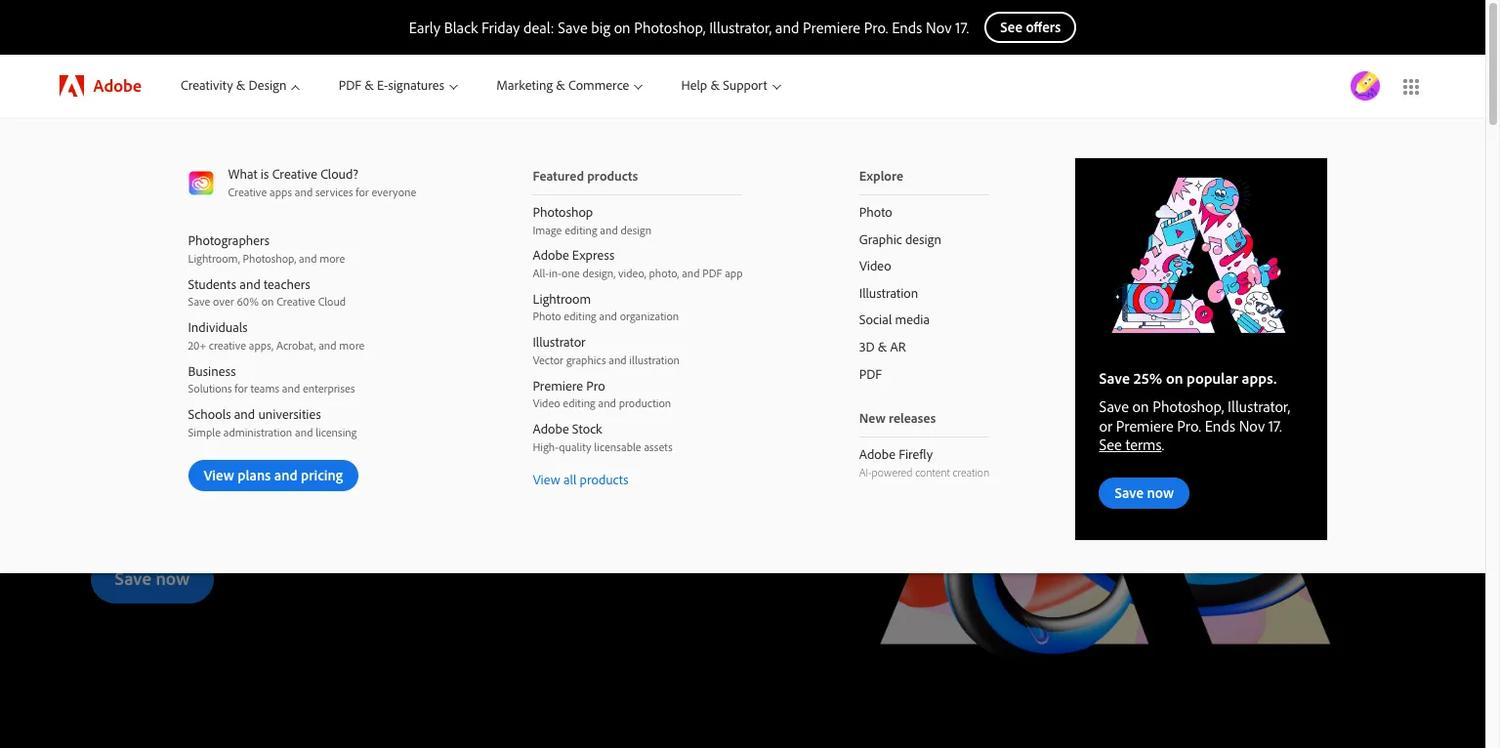 Task type: describe. For each thing, give the bounding box(es) containing it.
help
[[681, 76, 707, 94]]

pdf & e-signatures
[[339, 76, 444, 94]]

new
[[859, 409, 886, 427]]

video link
[[828, 253, 1021, 280]]

image
[[533, 222, 562, 237]]

black for get
[[188, 339, 281, 392]]

services
[[315, 184, 353, 199]]

3d & ar link
[[828, 334, 1021, 361]]

and right graphics at the left top of page
[[609, 352, 627, 367]]

or inside save 25% on popular apps. save on photoshop, illustrator, or premiere pro. ends nov 17. see terms .
[[1099, 416, 1112, 435]]

black for save
[[444, 18, 478, 37]]

releases
[[889, 409, 936, 427]]

save now link
[[90, 555, 214, 604]]

friday for deal:
[[482, 18, 520, 37]]

organization
[[620, 309, 679, 324]]

photo link
[[828, 195, 1021, 226]]

lightroom
[[533, 290, 591, 307]]

help & support
[[681, 76, 767, 94]]

pdf inside popup button
[[339, 76, 361, 94]]

.
[[1162, 434, 1164, 454]]

1 vertical spatial creative
[[228, 184, 267, 199]]

photoshop image editing and design adobe express all-in-one design, video, photo, and pdf app lightroom photo editing and organization illustrator vector graphics and illustration premiere pro video editing and production adobe stock high-quality licensable assets
[[533, 203, 743, 454]]

video,
[[618, 266, 646, 280]]

pdf inside photoshop image editing and design adobe express all-in-one design, video, photo, and pdf app lightroom photo editing and organization illustrator vector graphics and illustration premiere pro video editing and production adobe stock high-quality licensable assets
[[702, 266, 722, 280]]

teachers
[[264, 275, 310, 293]]

commerce
[[568, 76, 629, 94]]

& for marketing
[[556, 76, 565, 94]]

individuals
[[188, 319, 248, 336]]

the
[[623, 452, 654, 481]]

adobe firefly ai-powered content creation
[[859, 445, 989, 479]]

1 vertical spatial more
[[339, 338, 365, 352]]

cloud
[[318, 294, 346, 309]]

deal.
[[406, 339, 489, 392]]

apps.
[[1242, 369, 1277, 388]]

cloud?
[[320, 165, 358, 183]]

e-
[[377, 76, 388, 94]]

17. for early black friday deal: save big on photoshop, illustrator, and premiere pro. ends nov 17.
[[955, 18, 969, 37]]

see terms link
[[1099, 434, 1162, 454]]

everyone
[[371, 184, 416, 199]]

products inside view all products link
[[580, 471, 629, 489]]

big
[[591, 18, 610, 37]]

& for pdf
[[365, 76, 374, 94]]

photoshop, up help
[[634, 18, 706, 37]]

buy
[[90, 452, 127, 481]]

and inside the buy photoshop, illustrator, or premiere pro, and save for the first six months.
[[502, 452, 538, 481]]

marketing & commerce button
[[477, 55, 662, 117]]

support
[[723, 76, 767, 94]]

17. for save 25% on popular apps. save on photoshop, illustrator, or premiere pro. ends nov 17. see terms .
[[1268, 416, 1282, 435]]

25% inside early black friday deal. get 25% off.
[[161, 382, 236, 435]]

photoshop, inside the buy photoshop, illustrator, or premiere pro, and save for the first six months.
[[132, 452, 239, 481]]

save inside photographers lightroom, photoshop, and more students and teachers save over 60% on creative cloud individuals 20+ creative apps, acrobat, and more business solutions for teams and enterprises schools and universities simple administration and licensing
[[188, 294, 210, 309]]

creativity
[[181, 76, 233, 94]]

early black friday deal: save big on photoshop, illustrator, and premiere pro. ends nov 17.
[[409, 18, 969, 37]]

20+
[[188, 338, 206, 352]]

creative
[[209, 338, 246, 352]]

and down pro
[[598, 396, 616, 410]]

on inside photographers lightroom, photoshop, and more students and teachers save over 60% on creative cloud individuals 20+ creative apps, acrobat, and more business solutions for teams and enterprises schools and universities simple administration and licensing
[[261, 294, 274, 309]]

one
[[562, 266, 580, 280]]

0 vertical spatial products
[[587, 167, 638, 185]]

marketing & commerce
[[496, 76, 629, 94]]

creative cloud icon image
[[188, 170, 213, 195]]

us$17.23/mo
[[173, 479, 295, 509]]

all
[[563, 471, 576, 489]]

photoshop
[[533, 203, 593, 221]]

vector
[[533, 352, 563, 367]]

illustrator, for or
[[1228, 397, 1290, 416]]

new releases
[[859, 409, 936, 427]]

marketing
[[496, 76, 553, 94]]

stock
[[572, 420, 602, 437]]

media
[[895, 311, 930, 328]]

ends for early black friday deal: save big on photoshop, illustrator, and premiere pro. ends nov 17.
[[892, 18, 922, 37]]

on up terms
[[1132, 397, 1149, 416]]

schools
[[188, 405, 231, 423]]

quality
[[559, 439, 591, 454]]

creativity & design
[[181, 76, 287, 94]]

solutions
[[188, 381, 232, 396]]

design,
[[582, 266, 616, 280]]

ends for save 25% on popular apps. save on photoshop, illustrator, or premiere pro. ends nov 17. see terms .
[[1205, 416, 1235, 435]]

photo inside photo graphic design video illustration social media 3d & ar pdf
[[859, 203, 892, 221]]

featured products
[[533, 167, 638, 185]]

see
[[1099, 434, 1122, 454]]

universities
[[258, 405, 321, 423]]

creativity & design button
[[161, 55, 319, 117]]

0 vertical spatial editing
[[565, 222, 597, 237]]

app
[[725, 266, 743, 280]]

adobe up high-
[[533, 420, 569, 437]]

and up administration
[[234, 405, 255, 423]]

and left organization
[[599, 309, 617, 324]]

students
[[188, 275, 236, 293]]

3d
[[859, 338, 875, 355]]

early for early black friday deal. get 25% off.
[[90, 339, 178, 392]]

design inside photo graphic design video illustration social media 3d & ar pdf
[[905, 230, 941, 248]]

design inside photoshop image editing and design adobe express all-in-one design, video, photo, and pdf app lightroom photo editing and organization illustrator vector graphics and illustration premiere pro video editing and production adobe stock high-quality licensable assets
[[621, 222, 652, 237]]

licensable
[[594, 439, 641, 454]]

content
[[915, 465, 950, 479]]

social
[[859, 311, 892, 328]]

express
[[572, 246, 615, 264]]

six
[[700, 452, 724, 481]]

& inside photo graphic design video illustration social media 3d & ar pdf
[[878, 338, 887, 355]]

is
[[261, 165, 269, 183]]

popular
[[1187, 369, 1238, 388]]

and up 60%
[[240, 275, 260, 293]]

teams
[[250, 381, 279, 396]]

administration
[[223, 424, 292, 439]]

ai-
[[859, 465, 872, 479]]

adobe up "in-"
[[533, 246, 569, 264]]

licensing
[[316, 424, 357, 439]]

off.
[[246, 382, 300, 435]]



Task type: vqa. For each thing, say whether or not it's contained in the screenshot.


Task type: locate. For each thing, give the bounding box(es) containing it.
& left e-
[[365, 76, 374, 94]]

& left design
[[236, 76, 245, 94]]

2 vertical spatial illustrator,
[[244, 452, 338, 481]]

1 vertical spatial video
[[533, 396, 560, 410]]

photoshop, inside save 25% on popular apps. save on photoshop, illustrator, or premiere pro. ends nov 17. see terms .
[[1153, 397, 1224, 416]]

early inside early black friday deal. get 25% off.
[[90, 339, 178, 392]]

0 vertical spatial pro.
[[864, 18, 888, 37]]

1 vertical spatial ends
[[1205, 416, 1235, 435]]

pro,
[[461, 452, 497, 481]]

1 horizontal spatial video
[[859, 257, 891, 275]]

and inside the what is creative cloud? creative apps and services for everyone
[[295, 184, 313, 199]]

for inside photographers lightroom, photoshop, and more students and teachers save over 60% on creative cloud individuals 20+ creative apps, acrobat, and more business solutions for teams and enterprises schools and universities simple administration and licensing
[[235, 381, 248, 396]]

help & support button
[[662, 55, 800, 117]]

adobe left the creativity
[[93, 74, 142, 97]]

enterprises
[[303, 381, 355, 396]]

17.
[[955, 18, 969, 37], [1268, 416, 1282, 435]]

view
[[533, 471, 560, 489]]

for left the
[[591, 452, 617, 481]]

0 horizontal spatial pro.
[[864, 18, 888, 37]]

photo,
[[649, 266, 679, 280]]

1 horizontal spatial pdf
[[702, 266, 722, 280]]

pro. for and
[[864, 18, 888, 37]]

friday down cloud
[[290, 339, 397, 392]]

0 vertical spatial video
[[859, 257, 891, 275]]

1 horizontal spatial for
[[356, 184, 369, 199]]

0 horizontal spatial nov
[[926, 18, 952, 37]]

and up teachers
[[299, 251, 317, 266]]

illustrator, inside the buy photoshop, illustrator, or premiere pro, and save for the first six months.
[[244, 452, 338, 481]]

premiere
[[803, 18, 860, 37], [533, 377, 583, 394], [1116, 416, 1173, 435], [369, 452, 455, 481]]

0 vertical spatial more
[[320, 251, 345, 266]]

0 horizontal spatial photo
[[533, 309, 561, 324]]

video inside photo graphic design video illustration social media 3d & ar pdf
[[859, 257, 891, 275]]

photoshop, down popular
[[1153, 397, 1224, 416]]

2 vertical spatial pdf
[[859, 365, 882, 382]]

0 vertical spatial illustrator,
[[709, 18, 772, 37]]

first
[[659, 452, 694, 481]]

1 horizontal spatial photo
[[859, 203, 892, 221]]

featured
[[533, 167, 584, 185]]

products
[[587, 167, 638, 185], [580, 471, 629, 489]]

1 vertical spatial products
[[580, 471, 629, 489]]

photo inside photoshop image editing and design adobe express all-in-one design, video, photo, and pdf app lightroom photo editing and organization illustrator vector graphics and illustration premiere pro video editing and production adobe stock high-quality licensable assets
[[533, 309, 561, 324]]

creative inside photographers lightroom, photoshop, and more students and teachers save over 60% on creative cloud individuals 20+ creative apps, acrobat, and more business solutions for teams and enterprises schools and universities simple administration and licensing
[[277, 294, 315, 309]]

1 vertical spatial early
[[90, 339, 178, 392]]

pdf & e-signatures button
[[319, 55, 477, 117]]

premiere inside save 25% on popular apps. save on photoshop, illustrator, or premiere pro. ends nov 17. see terms .
[[1116, 416, 1173, 435]]

photo graphic design video illustration social media 3d & ar pdf
[[859, 203, 941, 382]]

25% down business
[[161, 382, 236, 435]]

more up cloud
[[320, 251, 345, 266]]

group
[[0, 117, 1485, 573]]

design up video,
[[621, 222, 652, 237]]

ends
[[892, 18, 922, 37], [1205, 416, 1235, 435]]

and up 'universities'
[[282, 381, 300, 396]]

design
[[621, 222, 652, 237], [905, 230, 941, 248]]

and up help & support popup button
[[775, 18, 799, 37]]

for for illustrator,
[[591, 452, 617, 481]]

premiere inside the buy photoshop, illustrator, or premiere pro, and save for the first six months.
[[369, 452, 455, 481]]

more down cloud
[[339, 338, 365, 352]]

and right acrobat,
[[318, 338, 336, 352]]

simple
[[188, 424, 221, 439]]

nov inside save 25% on popular apps. save on photoshop, illustrator, or premiere pro. ends nov 17. see terms .
[[1239, 416, 1265, 435]]

video up high-
[[533, 396, 560, 410]]

on right the big
[[614, 18, 631, 37]]

0 vertical spatial nov
[[926, 18, 952, 37]]

photo
[[859, 203, 892, 221], [533, 309, 561, 324]]

illustrator, down administration
[[244, 452, 338, 481]]

1 horizontal spatial illustrator,
[[709, 18, 772, 37]]

1 horizontal spatial black
[[444, 18, 478, 37]]

0 horizontal spatial video
[[533, 396, 560, 410]]

pdf inside photo graphic design video illustration social media 3d & ar pdf
[[859, 365, 882, 382]]

signatures
[[388, 76, 444, 94]]

or down licensing
[[344, 452, 363, 481]]

& for help
[[710, 76, 720, 94]]

photo down lightroom
[[533, 309, 561, 324]]

on left popular
[[1166, 369, 1183, 388]]

black inside early black friday deal. get 25% off.
[[188, 339, 281, 392]]

& right help
[[710, 76, 720, 94]]

for right the services
[[356, 184, 369, 199]]

1 vertical spatial nov
[[1239, 416, 1265, 435]]

1 vertical spatial 17.
[[1268, 416, 1282, 435]]

illustration link
[[828, 280, 1021, 307]]

photoshop, inside photographers lightroom, photoshop, and more students and teachers save over 60% on creative cloud individuals 20+ creative apps, acrobat, and more business solutions for teams and enterprises schools and universities simple administration and licensing
[[243, 251, 296, 266]]

photographers
[[188, 232, 270, 249]]

0 vertical spatial pdf
[[339, 76, 361, 94]]

illustrator,
[[709, 18, 772, 37], [1228, 397, 1290, 416], [244, 452, 338, 481]]

editing down photoshop
[[565, 222, 597, 237]]

0 horizontal spatial friday
[[290, 339, 397, 392]]

nov for save 25% on popular apps. save on photoshop, illustrator, or premiere pro. ends nov 17. see terms .
[[1239, 416, 1265, 435]]

0 vertical spatial 17.
[[955, 18, 969, 37]]

photoshop, down simple
[[132, 452, 239, 481]]

2 horizontal spatial illustrator,
[[1228, 397, 1290, 416]]

illustrator, down apps.
[[1228, 397, 1290, 416]]

creative down what
[[228, 184, 267, 199]]

video inside photoshop image editing and design adobe express all-in-one design, video, photo, and pdf app lightroom photo editing and organization illustrator vector graphics and illustration premiere pro video editing and production adobe stock high-quality licensable assets
[[533, 396, 560, 410]]

black friday image
[[1076, 158, 1328, 351]]

powered
[[872, 465, 912, 479]]

pdf link
[[828, 361, 1021, 388]]

apps,
[[249, 338, 274, 352]]

photoshop, up teachers
[[243, 251, 296, 266]]

social media link
[[828, 307, 1021, 334]]

early left the 20+
[[90, 339, 178, 392]]

0 vertical spatial or
[[1099, 416, 1112, 435]]

1 vertical spatial pdf
[[702, 266, 722, 280]]

0 horizontal spatial or
[[344, 452, 363, 481]]

1 horizontal spatial pro.
[[1177, 416, 1201, 435]]

for left teams
[[235, 381, 248, 396]]

explore
[[859, 167, 903, 185]]

illustrator, up support
[[709, 18, 772, 37]]

illustration
[[859, 284, 918, 302]]

and down 'universities'
[[295, 424, 313, 439]]

and
[[775, 18, 799, 37], [295, 184, 313, 199], [600, 222, 618, 237], [299, 251, 317, 266], [682, 266, 700, 280], [240, 275, 260, 293], [599, 309, 617, 324], [318, 338, 336, 352], [609, 352, 627, 367], [282, 381, 300, 396], [598, 396, 616, 410], [234, 405, 255, 423], [295, 424, 313, 439], [502, 452, 538, 481]]

products right all
[[580, 471, 629, 489]]

design
[[249, 76, 287, 94]]

1 vertical spatial editing
[[564, 309, 596, 324]]

photoshop,
[[634, 18, 706, 37], [243, 251, 296, 266], [1153, 397, 1224, 416], [132, 452, 239, 481]]

pdf down 3d
[[859, 365, 882, 382]]

pro. for or
[[1177, 416, 1201, 435]]

0 vertical spatial for
[[356, 184, 369, 199]]

what
[[228, 165, 257, 183]]

1 horizontal spatial 17.
[[1268, 416, 1282, 435]]

save 25% on popular apps. save on photoshop, illustrator, or premiere pro. ends nov 17. see terms .
[[1099, 369, 1290, 454]]

firefly
[[899, 445, 933, 463]]

editing down lightroom
[[564, 309, 596, 324]]

terms
[[1126, 434, 1162, 454]]

adobe
[[93, 74, 142, 97], [533, 246, 569, 264], [533, 420, 569, 437], [859, 445, 895, 463]]

0 vertical spatial friday
[[482, 18, 520, 37]]

illustration
[[629, 352, 680, 367]]

and right pro,
[[502, 452, 538, 481]]

2 vertical spatial editing
[[563, 396, 595, 410]]

adobe up ai-
[[859, 445, 895, 463]]

0 horizontal spatial early
[[90, 339, 178, 392]]

friday for deal.
[[290, 339, 397, 392]]

ar
[[890, 338, 906, 355]]

25% inside save 25% on popular apps. save on photoshop, illustrator, or premiere pro. ends nov 17. see terms .
[[1134, 369, 1162, 388]]

0 horizontal spatial illustrator,
[[244, 452, 338, 481]]

creative
[[272, 165, 317, 183], [228, 184, 267, 199], [277, 294, 315, 309]]

lightroom,
[[188, 251, 240, 266]]

creative up "apps"
[[272, 165, 317, 183]]

1 horizontal spatial 25%
[[1134, 369, 1162, 388]]

adobe link
[[40, 55, 161, 117]]

25% left popular
[[1134, 369, 1162, 388]]

video
[[859, 257, 891, 275], [533, 396, 560, 410]]

pdf left e-
[[339, 76, 361, 94]]

0 horizontal spatial 17.
[[955, 18, 969, 37]]

get
[[90, 382, 151, 435]]

friday
[[482, 18, 520, 37], [290, 339, 397, 392]]

products right featured
[[587, 167, 638, 185]]

view all products link
[[501, 459, 774, 498]]

1 vertical spatial or
[[344, 452, 363, 481]]

editing down pro
[[563, 396, 595, 410]]

0 vertical spatial ends
[[892, 18, 922, 37]]

& for creativity
[[236, 76, 245, 94]]

1 vertical spatial photo
[[533, 309, 561, 324]]

1 vertical spatial illustrator,
[[1228, 397, 1290, 416]]

months.
[[90, 479, 168, 509]]

1 horizontal spatial friday
[[482, 18, 520, 37]]

1 horizontal spatial ends
[[1205, 416, 1235, 435]]

illustrator, inside save 25% on popular apps. save on photoshop, illustrator, or premiere pro. ends nov 17. see terms .
[[1228, 397, 1290, 416]]

1 vertical spatial friday
[[290, 339, 397, 392]]

1 horizontal spatial early
[[409, 18, 441, 37]]

editing
[[565, 222, 597, 237], [564, 309, 596, 324], [563, 396, 595, 410]]

group containing save 25% on popular apps.
[[0, 117, 1485, 573]]

1 vertical spatial black
[[188, 339, 281, 392]]

1 horizontal spatial design
[[905, 230, 941, 248]]

0 horizontal spatial 25%
[[161, 382, 236, 435]]

us$17.23/mo us$22.99/mo
[[173, 479, 429, 509]]

for
[[356, 184, 369, 199], [235, 381, 248, 396], [591, 452, 617, 481]]

2 vertical spatial creative
[[277, 294, 315, 309]]

1 horizontal spatial nov
[[1239, 416, 1265, 435]]

& inside the marketing & commerce popup button
[[556, 76, 565, 94]]

& right "marketing" on the top of page
[[556, 76, 565, 94]]

& right 3d
[[878, 338, 887, 355]]

friday left deal:
[[482, 18, 520, 37]]

for for creative
[[356, 184, 369, 199]]

for inside the what is creative cloud? creative apps and services for everyone
[[356, 184, 369, 199]]

2 vertical spatial for
[[591, 452, 617, 481]]

acrobat,
[[276, 338, 316, 352]]

pro
[[586, 377, 605, 394]]

0 vertical spatial early
[[409, 18, 441, 37]]

on right 60%
[[261, 294, 274, 309]]

save now
[[115, 566, 190, 590]]

adobe inside adobe firefly ai-powered content creation
[[859, 445, 895, 463]]

graphics
[[566, 352, 606, 367]]

1 vertical spatial for
[[235, 381, 248, 396]]

early up signatures
[[409, 18, 441, 37]]

in-
[[549, 266, 562, 280]]

60%
[[237, 294, 259, 309]]

and right "apps"
[[295, 184, 313, 199]]

2 horizontal spatial for
[[591, 452, 617, 481]]

graphic design link
[[828, 226, 1021, 253]]

design up video link
[[905, 230, 941, 248]]

view all products
[[533, 471, 629, 489]]

photo up graphic
[[859, 203, 892, 221]]

pdf left app
[[702, 266, 722, 280]]

business
[[188, 362, 236, 379]]

what is creative cloud? creative apps and services for everyone
[[228, 165, 416, 199]]

& inside help & support popup button
[[710, 76, 720, 94]]

17. inside save 25% on popular apps. save on photoshop, illustrator, or premiere pro. ends nov 17. see terms .
[[1268, 416, 1282, 435]]

1 horizontal spatial or
[[1099, 416, 1112, 435]]

pro. inside save 25% on popular apps. save on photoshop, illustrator, or premiere pro. ends nov 17. see terms .
[[1177, 416, 1201, 435]]

& inside pdf & e-signatures popup button
[[365, 76, 374, 94]]

0 horizontal spatial black
[[188, 339, 281, 392]]

0 horizontal spatial for
[[235, 381, 248, 396]]

early black friday deal. get 25% off.
[[90, 339, 489, 435]]

assets
[[644, 439, 673, 454]]

illustrator, for and
[[709, 18, 772, 37]]

friday inside early black friday deal. get 25% off.
[[290, 339, 397, 392]]

black
[[444, 18, 478, 37], [188, 339, 281, 392]]

video down graphic
[[859, 257, 891, 275]]

0 vertical spatial photo
[[859, 203, 892, 221]]

early
[[409, 18, 441, 37], [90, 339, 178, 392]]

pro.
[[864, 18, 888, 37], [1177, 416, 1201, 435]]

graphic
[[859, 230, 902, 248]]

for inside the buy photoshop, illustrator, or premiere pro, and save for the first six months.
[[591, 452, 617, 481]]

early for early black friday deal: save big on photoshop, illustrator, and premiere pro. ends nov 17.
[[409, 18, 441, 37]]

0 vertical spatial creative
[[272, 165, 317, 183]]

illustrator
[[533, 333, 586, 351]]

or inside the buy photoshop, illustrator, or premiere pro, and save for the first six months.
[[344, 452, 363, 481]]

2 horizontal spatial pdf
[[859, 365, 882, 382]]

creative down teachers
[[277, 294, 315, 309]]

and right photo,
[[682, 266, 700, 280]]

0 horizontal spatial design
[[621, 222, 652, 237]]

or left terms
[[1099, 416, 1112, 435]]

buy photoshop, illustrator, or premiere pro, and save for the first six months.
[[90, 452, 724, 509]]

premiere inside photoshop image editing and design adobe express all-in-one design, video, photo, and pdf app lightroom photo editing and organization illustrator vector graphics and illustration premiere pro video editing and production adobe stock high-quality licensable assets
[[533, 377, 583, 394]]

0 horizontal spatial ends
[[892, 18, 922, 37]]

& inside creativity & design popup button
[[236, 76, 245, 94]]

ends inside save 25% on popular apps. save on photoshop, illustrator, or premiere pro. ends nov 17. see terms .
[[1205, 416, 1235, 435]]

save
[[544, 452, 586, 481]]

0 horizontal spatial pdf
[[339, 76, 361, 94]]

nov for early black friday deal: save big on photoshop, illustrator, and premiere pro. ends nov 17.
[[926, 18, 952, 37]]

1 vertical spatial pro.
[[1177, 416, 1201, 435]]

and up express
[[600, 222, 618, 237]]

0 vertical spatial black
[[444, 18, 478, 37]]

production
[[619, 396, 671, 410]]



